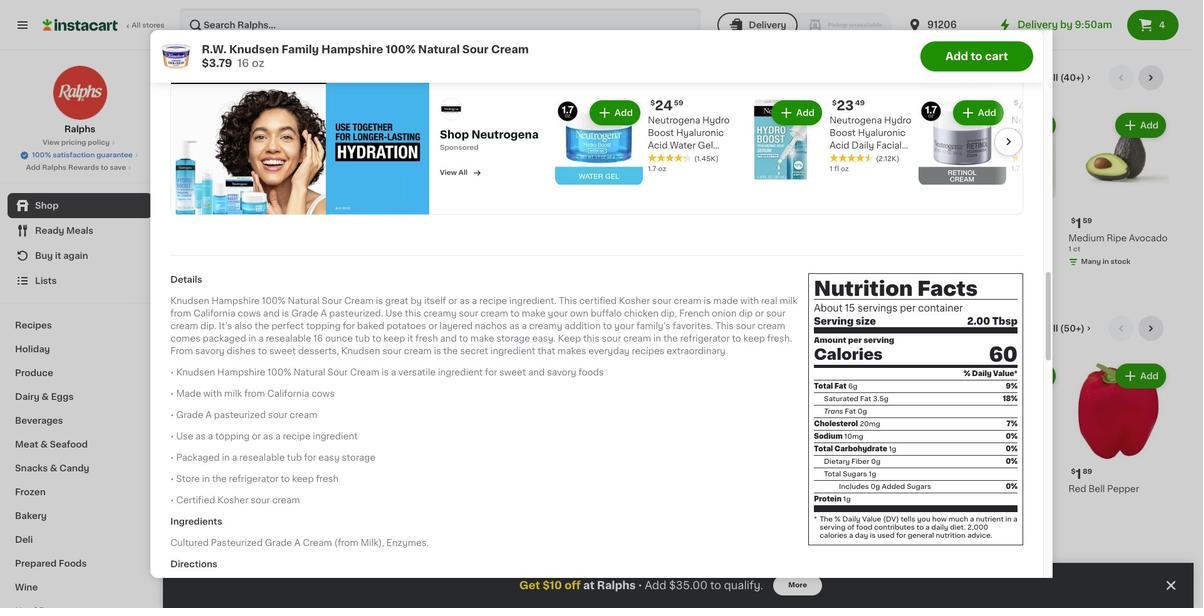 Task type: vqa. For each thing, say whether or not it's contained in the screenshot.
Yogurt, related to Chobani Yogurt, Greek, Cookies & Cream, Value 4 Pack 4 x 4.5 oz
no



Task type: locate. For each thing, give the bounding box(es) containing it.
0 horizontal spatial savory
[[195, 347, 225, 355]]

0 vertical spatial 4
[[1160, 21, 1166, 29]]

family inside r.w. knudsen family hampshire 100% natural sour cream $3.79 16 oz
[[282, 45, 319, 55]]

$0.99
[[408, 246, 429, 252]]

ralphs right at
[[597, 581, 636, 591]]

/ for broccoli
[[869, 496, 872, 503]]

2 vertical spatial a
[[294, 538, 301, 547]]

fat
[[835, 383, 847, 390], [861, 396, 872, 402], [845, 408, 856, 415]]

fl
[[835, 166, 839, 173]]

neutrogena down $ 24 59
[[648, 116, 701, 125]]

1 horizontal spatial california
[[267, 389, 309, 398]]

prepared foods link
[[8, 552, 152, 576]]

0 horizontal spatial refrigerator
[[229, 474, 279, 483]]

1 horizontal spatial many in stock button
[[602, 0, 736, 36]]

item carousel region
[[188, 65, 1169, 306], [188, 316, 1169, 557]]

0 horizontal spatial r.w.
[[202, 45, 227, 55]]

2 horizontal spatial hyaluronic
[[1012, 154, 1060, 163]]

100% inside r.w. knudsen family hampshire 100% natural sour cream $3.79 16 oz
[[386, 45, 416, 55]]

0 vertical spatial per
[[900, 304, 916, 313]]

cultured
[[171, 538, 209, 547]]

4 0% from the top
[[1006, 483, 1018, 490]]

(est.) inside the $0.90 each (estimated) element
[[358, 467, 385, 477]]

0 horizontal spatial delivery
[[749, 21, 787, 29]]

add
[[946, 51, 969, 61], [615, 109, 633, 117], [797, 109, 815, 117], [978, 109, 997, 117], [260, 121, 278, 130], [370, 121, 388, 130], [480, 121, 498, 130], [590, 121, 609, 130], [700, 121, 719, 130], [810, 121, 829, 130], [921, 121, 939, 130], [1031, 121, 1049, 130], [1141, 121, 1159, 130], [26, 164, 40, 171], [260, 372, 278, 381], [370, 372, 388, 381], [480, 372, 498, 381], [590, 372, 609, 381], [810, 372, 829, 381], [921, 372, 939, 381], [1031, 372, 1049, 381], [1141, 372, 1159, 381], [645, 581, 667, 591]]

off
[[565, 581, 581, 591]]

0 vertical spatial all
[[132, 22, 141, 29]]

1 boost from the left
[[648, 129, 674, 138]]

0 vertical spatial &
[[42, 392, 49, 401]]

0 vertical spatial (50+)
[[1061, 324, 1085, 333]]

(est.) up yellow onion $1.09 / lb about 0.83 lb each
[[358, 467, 385, 477]]

100% inside button
[[32, 152, 51, 159]]

0 vertical spatial fresh
[[416, 334, 438, 343]]

acid inside neutrogena hydro boost hyaluronic acid water gel moisturizer
[[648, 141, 668, 150]]

1 vertical spatial kosher
[[217, 496, 249, 505]]

sugars up includes
[[843, 471, 868, 478]]

2 vertical spatial daily
[[843, 516, 861, 523]]

snacks & candy link
[[8, 456, 152, 480]]

1 vertical spatial ingredient
[[438, 368, 483, 377]]

1 vertical spatial 0g
[[872, 458, 881, 465]]

0 horizontal spatial 59
[[674, 100, 684, 107]]

16 oz container
[[298, 246, 353, 252], [629, 246, 683, 252]]

0% for sodium 10mg
[[1006, 433, 1018, 440]]

2 view all (50+) button from the top
[[1020, 567, 1099, 592]]

$1.09 for roma
[[188, 496, 207, 503]]

buy it again
[[35, 251, 88, 260]]

it down the potatoes
[[408, 334, 413, 343]]

0.39
[[431, 256, 447, 262]]

2 16 oz container from the left
[[629, 246, 683, 252]]

2 boost from the left
[[830, 129, 856, 138]]

for down pasteurized.
[[343, 322, 355, 330]]

boost for 24
[[648, 129, 674, 138]]

1 horizontal spatial refrigerator
[[681, 334, 730, 343]]

$ inside $ 4 79
[[301, 217, 305, 224]]

0g for trans fat 0g
[[858, 408, 867, 415]]

0 vertical spatial 0g
[[858, 408, 867, 415]]

neutrogena inside shop neutrogena spo nsored
[[472, 130, 539, 140]]

1 $1.09 from the left
[[188, 496, 207, 503]]

lists
[[35, 276, 57, 285]]

$1.09 inside roma tomato $1.09 / lb about 0.24 lb each
[[188, 496, 207, 503]]

1g down includes
[[844, 496, 851, 503]]

each
[[220, 216, 245, 226], [236, 256, 254, 262], [457, 256, 474, 262], [219, 467, 244, 477], [877, 467, 902, 477], [331, 467, 356, 477], [236, 506, 253, 513], [897, 506, 914, 513], [347, 506, 364, 513]]

1 vertical spatial sugars
[[907, 483, 932, 490]]

family inside r.w. knudsen family hampshire 100% natural sour cream
[[377, 0, 406, 9]]

$ for $ 4 59
[[961, 468, 966, 475]]

cream down 24 oz button
[[491, 45, 529, 55]]

boost
[[648, 129, 674, 138], [830, 129, 856, 138]]

/ inside yellow onion $1.09 / lb about 0.83 lb each
[[319, 496, 322, 503]]

hydro inside neutrogena hydro boost hyaluronic acid water gel moisturizer
[[703, 116, 730, 125]]

each (est.) up onion
[[331, 467, 385, 477]]

$ inside the $ 40 neutrogena rapid wrinkle repair retinol cream, hyaluronic acid
[[1014, 100, 1019, 107]]

1 horizontal spatial %
[[964, 371, 971, 377]]

each inside $0.99 / lb about 0.39 lb each
[[457, 256, 474, 262]]

• for • use as a topping or as a recipe ingredient
[[171, 432, 174, 441]]

cream,
[[1045, 141, 1077, 150]]

sweet inside knudsen hampshire 100% natural sour cream is great by itself or as a recipe ingredient. this certified kosher sour cream is made with real milk from california cows and is grade a pasteurized. use this creamy sour cream to make your own buffalo chicken dip, french onion dip or sour cream dip. it's also the perfect topping for baked potatoes or layered nachos as a creamy addition to your family's favorites. this sour cream comes packaged in a resealable 16 ounce tub to keep it fresh and to make storage easy. keep this sour cream in the refrigerator to keep fresh. from savory dishes to sweet desserts, knudsen sour cream is the secret ingredient that makes everyday recipes extraordinary.
[[269, 347, 296, 355]]

2 vertical spatial &
[[50, 464, 57, 473]]

fresh down $3.79
[[188, 71, 227, 84]]

it
[[55, 251, 61, 260], [408, 334, 413, 343]]

boost inside neutrogena hydro boost hyaluronic acid water gel moisturizer
[[648, 129, 674, 138]]

natural up neutrogena image
[[418, 45, 460, 55]]

(est.) inside $0.27 each (estimated) element
[[247, 467, 273, 477]]

rewards
[[68, 164, 99, 171]]

r.w. knudsen family hampshire 100% natural sour cream $3.79 16 oz
[[202, 45, 529, 68]]

0 horizontal spatial boost
[[648, 129, 674, 138]]

(est.) for 0
[[358, 467, 385, 477]]

shop inside shop neutrogena spo nsored
[[440, 130, 469, 140]]

1 container from the left
[[853, 246, 889, 252]]

is left versatile
[[382, 368, 389, 377]]

avocado
[[1130, 234, 1168, 242]]

potatoes
[[387, 322, 426, 330]]

0 horizontal spatial container
[[317, 246, 353, 252]]

1 item carousel region from the top
[[188, 65, 1169, 306]]

59 for 1
[[1083, 217, 1093, 224]]

0 vertical spatial container
[[979, 246, 1014, 252]]

2 all from the top
[[1048, 324, 1059, 333]]

serving down "size"
[[864, 336, 895, 344]]

each right 29
[[220, 216, 245, 226]]

1 vertical spatial fresh
[[316, 474, 339, 483]]

0 vertical spatial family
[[377, 0, 406, 9]]

$0.90 each (estimated) element
[[298, 466, 398, 483]]

2 vertical spatial all
[[1048, 575, 1059, 584]]

59 inside $ 24 59
[[674, 100, 684, 107]]

1 vertical spatial it
[[408, 334, 413, 343]]

hyaluronic up "facial"
[[858, 129, 906, 138]]

certified
[[580, 296, 617, 305]]

1.7 for 24
[[648, 166, 657, 173]]

total down sodium in the right bottom of the page
[[814, 446, 833, 453]]

daily inside * the % daily value (dv) tells you how much a nutrient in a serving of food contributes to a daily diet. 2,000 calories a day is used for general nutrition advice.
[[843, 516, 861, 523]]

item carousel region containing fresh fruit
[[188, 65, 1169, 306]]

$ inside $ 0 29 each (est.)
[[191, 217, 195, 224]]

1 horizontal spatial use
[[386, 309, 403, 318]]

1 horizontal spatial container
[[648, 246, 683, 252]]

delivery by 9:50am link
[[998, 18, 1113, 33]]

california
[[193, 309, 236, 318], [267, 389, 309, 398]]

1 (50+) from the top
[[1061, 324, 1085, 333]]

0 horizontal spatial keep
[[292, 474, 314, 483]]

% right 'the'
[[835, 516, 841, 523]]

delivery for delivery
[[749, 21, 787, 29]]

shop link
[[8, 193, 152, 218]]

2 item carousel region from the top
[[188, 316, 1169, 557]]

each right 0.36
[[236, 256, 254, 262]]

hyaluronic inside neutrogena hydro boost hyaluronic acid water gel moisturizer
[[677, 129, 724, 138]]

$ inside $ 1 59
[[1072, 217, 1076, 224]]

$ inside $ 4 59
[[961, 468, 966, 475]]

about 15
[[814, 304, 856, 313]]

california up • use as a topping or as a recipe ingredient
[[267, 389, 309, 398]]

size
[[856, 316, 876, 326]]

it's
[[219, 322, 232, 330]]

topping down pasteurized
[[215, 432, 250, 441]]

1 horizontal spatial hydro
[[885, 116, 912, 125]]

organic girl organic baby arugula 5 oz container
[[959, 484, 1049, 516]]

$ left the "38"
[[411, 217, 415, 224]]

1 view all (50+) button from the top
[[1020, 316, 1099, 341]]

perfect
[[272, 322, 304, 330]]

100% right (138)
[[386, 45, 416, 55]]

$9.09 element
[[959, 215, 1059, 232]]

view all (50+) button for fresh vegetables
[[1020, 316, 1099, 341]]

0g down 52
[[871, 483, 881, 490]]

with up the dip
[[741, 296, 759, 305]]

hampshire inside r.w. knudsen family hampshire 100% natural sour cream $3.79 16 oz
[[322, 45, 383, 55]]

neutrogena up nsored
[[472, 130, 539, 140]]

savory inside knudsen hampshire 100% natural sour cream is great by itself or as a recipe ingredient. this certified kosher sour cream is made with real milk from california cows and is grade a pasteurized. use this creamy sour cream to make your own buffalo chicken dip, french onion dip or sour cream dip. it's also the perfect topping for baked potatoes or layered nachos as a creamy addition to your family's favorites. this sour cream comes packaged in a resealable 16 ounce tub to keep it fresh and to make storage easy. keep this sour cream in the refrigerator to keep fresh. from savory dishes to sweet desserts, knudsen sour cream is the secret ingredient that makes everyday recipes extraordinary.
[[195, 347, 225, 355]]

1 vertical spatial this
[[583, 334, 600, 343]]

$ up the wrinkle
[[1014, 100, 1019, 107]]

this
[[405, 309, 421, 318], [583, 334, 600, 343]]

3 container from the left
[[648, 246, 683, 252]]

dip,
[[661, 309, 677, 318]]

fresh inside knudsen hampshire 100% natural sour cream is great by itself or as a recipe ingredient. this certified kosher sour cream is made with real milk from california cows and is grade a pasteurized. use this creamy sour cream to make your own buffalo chicken dip, french onion dip or sour cream dip. it's also the perfect topping for baked potatoes or layered nachos as a creamy addition to your family's favorites. this sour cream comes packaged in a resealable 16 ounce tub to keep it fresh and to make storage easy. keep this sour cream in the refrigerator to keep fresh. from savory dishes to sweet desserts, knudsen sour cream is the secret ingredient that makes everyday recipes extraordinary.
[[416, 334, 438, 343]]

diet.
[[951, 524, 966, 531]]

lb inside 1 lb button
[[751, 24, 757, 31]]

2 1.7 from the left
[[1012, 166, 1020, 173]]

cream up versatile
[[404, 347, 432, 355]]

1 vertical spatial per
[[849, 336, 862, 344]]

0 vertical spatial refrigerator
[[681, 334, 730, 343]]

$ for $ 24 59
[[651, 100, 655, 107]]

1 vertical spatial california
[[267, 389, 309, 398]]

ingredient
[[491, 347, 536, 355], [438, 368, 483, 377], [313, 432, 358, 441]]

• for • packaged in a resealable tub for easy storage
[[171, 453, 174, 462]]

recipes link
[[8, 313, 152, 337]]

0 horizontal spatial 16 oz container
[[298, 246, 353, 252]]

1 inside 1 lb button
[[746, 24, 749, 31]]

neutrogena down $ 23 49
[[830, 116, 882, 125]]

hydro for 24
[[703, 116, 730, 125]]

2 vertical spatial ralphs
[[597, 581, 636, 591]]

2 (50+) from the top
[[1061, 575, 1085, 584]]

california up the dip.
[[193, 309, 236, 318]]

1 horizontal spatial 1.7 oz
[[1012, 166, 1030, 173]]

r.w.
[[314, 0, 333, 9], [202, 45, 227, 55]]

about down $0.99 at left
[[408, 256, 429, 262]]

family for r.w. knudsen family hampshire 100% natural sour cream
[[377, 0, 406, 9]]

0 horizontal spatial 1g
[[844, 496, 851, 503]]

/ inside roma tomato $1.09 / lb about 0.24 lb each
[[209, 496, 212, 503]]

hyaluronic inside the $ 40 neutrogena rapid wrinkle repair retinol cream, hyaluronic acid
[[1012, 154, 1060, 163]]

keep down the potatoes
[[384, 334, 405, 343]]

/ up 0.24
[[209, 496, 212, 503]]

1 1.7 oz from the left
[[648, 166, 667, 173]]

comes
[[171, 334, 201, 343]]

1 all from the top
[[1048, 73, 1059, 82]]

nutrient
[[976, 516, 1004, 523]]

1 horizontal spatial sweet
[[500, 368, 526, 377]]

1 0% from the top
[[1006, 433, 1018, 440]]

1 fresh from the top
[[188, 71, 227, 84]]

0 horizontal spatial all
[[132, 22, 141, 29]]

everyday
[[589, 347, 630, 355]]

• made with milk from california cows
[[171, 389, 335, 398]]

1 vertical spatial daily
[[973, 371, 992, 377]]

0 vertical spatial creamy
[[424, 309, 457, 318]]

cream up french
[[674, 296, 702, 305]]

$ inside $ 24 59
[[651, 100, 655, 107]]

total down dietary on the right of page
[[824, 471, 841, 478]]

this up the potatoes
[[405, 309, 421, 318]]

by
[[1061, 20, 1073, 29], [411, 296, 422, 305]]

$ inside the $ 1 52
[[851, 468, 856, 475]]

storage up the $0.90 each (estimated) element
[[342, 453, 376, 462]]

2 horizontal spatial container
[[853, 246, 889, 252]]

neutrogena inside the $ 40 neutrogena rapid wrinkle repair retinol cream, hyaluronic acid
[[1012, 116, 1064, 125]]

acid up moisturizer
[[648, 141, 668, 150]]

hyaluronic up gel
[[677, 129, 724, 138]]

1g up broccoli
[[869, 471, 877, 478]]

view pricing policy
[[43, 139, 110, 146]]

storage down nachos on the bottom left of page
[[497, 334, 530, 343]]

(50+)
[[1061, 324, 1085, 333], [1061, 575, 1085, 584]]

used
[[878, 532, 895, 539]]

add inside button
[[946, 51, 969, 61]]

all for fruit
[[1048, 73, 1059, 82]]

0 horizontal spatial acid
[[648, 141, 668, 150]]

and up vegetables
[[263, 309, 280, 318]]

foods
[[579, 368, 604, 377]]

container for 32 oz container
[[979, 246, 1014, 252]]

• for • knudsen hampshire 100% natural sour cream is a versatile ingredient for sweet and savory foods
[[171, 368, 174, 377]]

0 vertical spatial fresh
[[188, 71, 227, 84]]

1 horizontal spatial kosher
[[619, 296, 650, 305]]

refrigerator up tomato
[[229, 474, 279, 483]]

0 vertical spatial item carousel region
[[188, 65, 1169, 306]]

15
[[845, 304, 856, 313]]

recipe up nachos on the bottom left of page
[[480, 296, 507, 305]]

(2.12k)
[[876, 156, 900, 163]]

1 horizontal spatial this
[[716, 322, 734, 330]]

acid for 23
[[830, 141, 850, 150]]

and down layered
[[440, 334, 457, 343]]

1 each (est.) from the left
[[219, 467, 273, 477]]

all inside "popup button"
[[1048, 73, 1059, 82]]

/ for yellow
[[319, 496, 322, 503]]

1 horizontal spatial a
[[294, 538, 301, 547]]

1 horizontal spatial tub
[[355, 334, 370, 343]]

r.w. inside r.w. knudsen family hampshire 100% natural sour cream $3.79 16 oz
[[202, 45, 227, 55]]

value
[[863, 516, 882, 523]]

each up tomato
[[219, 467, 244, 477]]

sweet down nachos on the bottom left of page
[[500, 368, 526, 377]]

deli link
[[8, 528, 152, 552]]

natural up r.w. knudsen family hampshire 100% natural sour cream $3.79 16 oz
[[391, 13, 422, 21]]

daily up serum
[[852, 141, 875, 150]]

each inside $ 0 29 each (est.)
[[220, 216, 245, 226]]

all for vegetables
[[1048, 324, 1059, 333]]

$ for $ 1 59
[[1072, 217, 1076, 224]]

it inside buy it again link
[[55, 251, 61, 260]]

storage inside knudsen hampshire 100% natural sour cream is great by itself or as a recipe ingredient. this certified kosher sour cream is made with real milk from california cows and is grade a pasteurized. use this creamy sour cream to make your own buffalo chicken dip, french onion dip or sour cream dip. it's also the perfect topping for baked potatoes or layered nachos as a creamy addition to your family's favorites. this sour cream comes packaged in a resealable 16 ounce tub to keep it fresh and to make storage easy. keep this sour cream in the refrigerator to keep fresh. from savory dishes to sweet desserts, knudsen sour cream is the secret ingredient that makes everyday recipes extraordinary.
[[497, 334, 530, 343]]

2 container from the left
[[317, 246, 353, 252]]

1 horizontal spatial by
[[1061, 20, 1073, 29]]

topping up ounce
[[306, 322, 341, 330]]

1.7 oz for 40
[[1012, 166, 1030, 173]]

1 vertical spatial and
[[440, 334, 457, 343]]

to inside * the % daily value (dv) tells you how much a nutrient in a serving of food contributes to a daily diet. 2,000 calories a day is used for general nutrition advice.
[[917, 524, 924, 531]]

kosher inside knudsen hampshire 100% natural sour cream is great by itself or as a recipe ingredient. this certified kosher sour cream is made with real milk from california cows and is grade a pasteurized. use this creamy sour cream to make your own buffalo chicken dip, french onion dip or sour cream dip. it's also the perfect topping for baked potatoes or layered nachos as a creamy addition to your family's favorites. this sour cream comes packaged in a resealable 16 ounce tub to keep it fresh and to make storage easy. keep this sour cream in the refrigerator to keep fresh. from savory dishes to sweet desserts, knudsen sour cream is the secret ingredient that makes everyday recipes extraordinary.
[[619, 296, 650, 305]]

item carousel region containing fresh vegetables
[[188, 316, 1169, 557]]

1 view all (50+) from the top
[[1025, 324, 1085, 333]]

$ inside $ 0 38
[[411, 217, 415, 224]]

(est.)
[[247, 216, 274, 226], [247, 467, 273, 477], [904, 467, 931, 477], [358, 467, 385, 477]]

fresh vegetables
[[188, 322, 309, 335]]

service type group
[[718, 13, 893, 38]]

1 horizontal spatial savory
[[547, 368, 577, 377]]

2 $1.09 from the left
[[298, 496, 317, 503]]

0g up 52
[[872, 458, 881, 465]]

view for fresh vegetables
[[1025, 324, 1046, 333]]

each (est.) inside the $0.90 each (estimated) element
[[331, 467, 385, 477]]

main content
[[163, 50, 1194, 608]]

1 horizontal spatial keep
[[384, 334, 405, 343]]

2 each (est.) from the left
[[877, 467, 931, 477]]

2 horizontal spatial 1g
[[889, 446, 897, 453]]

2 horizontal spatial a
[[321, 309, 327, 318]]

59 for 4
[[977, 468, 986, 475]]

$0.99 element
[[739, 466, 839, 483]]

secret
[[460, 347, 489, 355]]

1 horizontal spatial family
[[377, 0, 406, 9]]

serum
[[830, 154, 859, 163]]

total up saturated on the right
[[814, 383, 833, 390]]

$1.09 inside yellow onion $1.09 / lb about 0.83 lb each
[[298, 496, 317, 503]]

that
[[538, 347, 556, 355]]

• for • made with milk from california cows
[[171, 389, 174, 398]]

0 horizontal spatial it
[[55, 251, 61, 260]]

ingredient up easy
[[313, 432, 358, 441]]

$ up neutrogena hydro boost hyaluronic acid water gel moisturizer on the top of the page
[[651, 100, 655, 107]]

3 lb button
[[518, 110, 619, 254]]

a left (from
[[294, 538, 301, 547]]

0 vertical spatial 59
[[674, 100, 684, 107]]

1 vertical spatial resealable
[[239, 453, 285, 462]]

pepper
[[1108, 484, 1140, 493]]

3 0% from the top
[[1006, 458, 1018, 465]]

3 all from the top
[[1048, 575, 1059, 584]]

hyaluronic inside neutrogena hydro boost hyaluronic acid daily facial serum
[[858, 129, 906, 138]]

natural
[[391, 13, 422, 21], [418, 45, 460, 55], [288, 296, 320, 305], [294, 368, 325, 377]]

cholesterol 20mg
[[814, 421, 881, 428]]

keep
[[384, 334, 405, 343], [744, 334, 765, 343], [292, 474, 314, 483]]

made
[[176, 389, 201, 398]]

0 inside $ 0 29 each (est.)
[[195, 217, 205, 230]]

1
[[746, 24, 749, 31], [830, 166, 833, 173], [1076, 217, 1082, 230], [849, 246, 852, 252], [1069, 246, 1072, 252], [856, 467, 862, 481], [1076, 467, 1082, 481]]

(est.) right 29
[[247, 216, 274, 226]]

grapes
[[739, 246, 771, 255]]

each right '0.39'
[[457, 256, 474, 262]]

resealable
[[266, 334, 311, 343], [239, 453, 285, 462]]

boost for 23
[[830, 129, 856, 138]]

0 vertical spatial kosher
[[619, 296, 650, 305]]

family for r.w. knudsen family hampshire 100% natural sour cream $3.79 16 oz
[[282, 45, 319, 55]]

fresh for fresh fruit
[[188, 71, 227, 84]]

1.7 oz for 24
[[648, 166, 667, 173]]

1 horizontal spatial each (est.)
[[331, 467, 385, 477]]

32 oz container
[[959, 246, 1014, 252]]

0 vertical spatial with
[[741, 296, 759, 305]]

savory
[[195, 347, 225, 355], [547, 368, 577, 377]]

buy
[[35, 251, 53, 260]]

1 vertical spatial use
[[176, 432, 193, 441]]

& for dairy
[[42, 392, 49, 401]]

0 vertical spatial your
[[548, 309, 568, 318]]

0 horizontal spatial from
[[171, 309, 191, 318]]

repair
[[1046, 129, 1075, 138]]

1 horizontal spatial acid
[[830, 141, 850, 150]]

None search field
[[179, 8, 702, 43]]

1 fl oz
[[830, 166, 849, 173]]

as up • packaged in a resealable tub for easy storage
[[263, 432, 273, 441]]

knudsen for • knudsen hampshire 100% natural sour cream is a versatile ingredient for sweet and savory foods
[[176, 368, 215, 377]]

0 horizontal spatial 1.7 oz
[[648, 166, 667, 173]]

product group
[[188, 110, 288, 279], [298, 110, 398, 254], [408, 110, 508, 279], [518, 110, 619, 254], [629, 110, 729, 254], [739, 110, 839, 277], [849, 110, 949, 254], [959, 110, 1059, 254], [1069, 110, 1169, 269], [188, 361, 288, 530], [298, 361, 398, 530], [408, 361, 508, 510], [518, 361, 619, 529], [739, 361, 839, 533], [849, 361, 949, 530], [959, 361, 1059, 529], [1069, 361, 1169, 495]]

as
[[460, 296, 470, 305], [510, 322, 520, 330], [196, 432, 206, 441], [263, 432, 273, 441]]

0 horizontal spatial tub
[[287, 453, 302, 462]]

kosher down tomato
[[217, 496, 249, 505]]

0 vertical spatial 1g
[[889, 446, 897, 453]]

0 horizontal spatial serving
[[820, 524, 846, 531]]

for down contributes
[[897, 532, 907, 539]]

directions
[[171, 560, 218, 569]]

0 horizontal spatial cows
[[238, 309, 261, 318]]

neutrogena inside neutrogena hydro boost hyaluronic acid water gel moisturizer
[[648, 116, 701, 125]]

0%
[[1006, 433, 1018, 440], [1006, 446, 1018, 453], [1006, 458, 1018, 465], [1006, 483, 1018, 490]]

chicken
[[624, 309, 659, 318]]

each (est.) up crown
[[877, 467, 931, 477]]

$ left 90
[[301, 468, 305, 475]]

& for meat
[[40, 440, 48, 449]]

natural inside r.w. knudsen family hampshire 100% natural sour cream $3.79 16 oz
[[418, 45, 460, 55]]

/ for roma
[[209, 496, 212, 503]]

sour down the dip
[[736, 322, 756, 330]]

100% left satisfaction
[[32, 152, 51, 159]]

2 view all (50+) from the top
[[1025, 575, 1085, 584]]

1 vertical spatial family
[[282, 45, 319, 55]]

2 vertical spatial 24
[[655, 99, 673, 112]]

sour up dip,
[[652, 296, 672, 305]]

delivery button
[[718, 13, 798, 38]]

$ for $ 23 49
[[833, 100, 837, 107]]

broccoli
[[849, 484, 885, 493]]

0 vertical spatial milk
[[780, 296, 798, 305]]

sour inside r.w. knudsen family hampshire 100% natural sour cream $3.79 16 oz
[[463, 45, 489, 55]]

2 vertical spatial 59
[[977, 468, 986, 475]]

carbohydrate
[[835, 446, 888, 453]]

hydro up "facial"
[[885, 116, 912, 125]]

each down onion
[[347, 506, 364, 513]]

2 many in stock button from the left
[[602, 0, 736, 36]]

view inside "popup button"
[[1025, 73, 1046, 82]]

refrigerator inside knudsen hampshire 100% natural sour cream is great by itself or as a recipe ingredient. this certified kosher sour cream is made with real milk from california cows and is grade a pasteurized. use this creamy sour cream to make your own buffalo chicken dip, french onion dip or sour cream dip. it's also the perfect topping for baked potatoes or layered nachos as a creamy addition to your family's favorites. this sour cream comes packaged in a resealable 16 ounce tub to keep it fresh and to make storage easy. keep this sour cream in the refrigerator to keep fresh. from savory dishes to sweet desserts, knudsen sour cream is the secret ingredient that makes everyday recipes extraordinary.
[[681, 334, 730, 343]]

(est.) down • packaged in a resealable tub for easy storage
[[247, 467, 273, 477]]

1 hydro from the left
[[703, 116, 730, 125]]

container inside button
[[979, 246, 1014, 252]]

2 0% from the top
[[1006, 446, 1018, 453]]

how
[[933, 516, 947, 523]]

& left candy
[[50, 464, 57, 473]]

r.w. for r.w. knudsen family hampshire 100% natural sour cream $3.79 16 oz
[[202, 45, 227, 55]]

r.w. inside r.w. knudsen family hampshire 100% natural sour cream
[[314, 0, 333, 9]]

2 1.7 oz from the left
[[1012, 166, 1030, 173]]

1 horizontal spatial fresh
[[416, 334, 438, 343]]

1 vertical spatial 59
[[1083, 217, 1093, 224]]

meat & seafood link
[[8, 433, 152, 456]]

refrigerator up extraordinary.
[[681, 334, 730, 343]]

knudsen inside r.w. knudsen family hampshire 100% natural sour cream $3.79 16 oz
[[229, 45, 279, 55]]

1 vertical spatial sweet
[[500, 368, 526, 377]]

0 vertical spatial and
[[263, 309, 280, 318]]

2 fresh from the top
[[188, 322, 227, 335]]

59 inside $ 4 59
[[977, 468, 986, 475]]

1 1.7 from the left
[[648, 166, 657, 173]]

2 hydro from the left
[[885, 116, 912, 125]]

1.7 oz down retinol on the right of page
[[1012, 166, 1030, 173]]

make up 'secret'
[[471, 334, 494, 343]]

$ for $ 1 89
[[1072, 468, 1076, 475]]

0% for total carbohydrate 1g
[[1006, 446, 1018, 453]]

2 vertical spatial and
[[528, 368, 545, 377]]

serving inside * the % daily value (dv) tells you how much a nutrient in a serving of food contributes to a daily diet. 2,000 calories a day is used for general nutrition advice.
[[820, 524, 846, 531]]

sugars
[[843, 471, 868, 478], [907, 483, 932, 490]]

fresh up from at the bottom left of the page
[[188, 322, 227, 335]]

dietary
[[824, 458, 850, 465]]

sponsored badge image
[[959, 519, 997, 526]]

/ left package
[[785, 268, 788, 275]]

total sugars 1g
[[824, 471, 877, 478]]

1 horizontal spatial ingredient
[[438, 368, 483, 377]]

keep up yellow at the left of page
[[292, 474, 314, 483]]

contributes
[[875, 524, 915, 531]]

each inside broccoli crown $2.19 / lb about 0.69 lb each
[[897, 506, 914, 513]]

by left 9:50am
[[1061, 20, 1073, 29]]

0 for $ 0 29 each (est.)
[[195, 217, 205, 230]]

boost up the water
[[648, 129, 674, 138]]

keep left the "fresh."
[[744, 334, 765, 343]]

24 oz
[[458, 24, 477, 31], [314, 50, 333, 56]]

0 for $ 0 38
[[415, 217, 425, 230]]

$ for $ 0 38
[[411, 217, 415, 224]]

1 vertical spatial %
[[835, 516, 841, 523]]

deli
[[15, 535, 33, 544]]

fat for total
[[835, 383, 847, 390]]

1 horizontal spatial storage
[[497, 334, 530, 343]]

dairy & eggs link
[[8, 385, 152, 409]]

a up ounce
[[321, 309, 327, 318]]

cream up pasteurized.
[[344, 296, 374, 305]]

each (est.) inside the $1.52 each (estimated) "element"
[[877, 467, 931, 477]]

it right the "buy"
[[55, 251, 61, 260]]

sour
[[652, 296, 672, 305], [459, 309, 478, 318], [767, 309, 786, 318], [736, 322, 756, 330], [602, 334, 621, 343], [383, 347, 402, 355], [268, 411, 288, 419], [251, 496, 270, 505]]

1 vertical spatial 4
[[305, 217, 315, 230]]

view for fresh fruit
[[1025, 73, 1046, 82]]

1 horizontal spatial recipe
[[480, 296, 507, 305]]

daily left the value*
[[973, 371, 992, 377]]

each up includes 0g added sugars
[[877, 467, 902, 477]]

$ inside $ 23 49
[[833, 100, 837, 107]]

about inside $0.99 / lb about 0.39 lb each
[[408, 256, 429, 262]]

$ 1 89
[[1072, 467, 1093, 481]]

3 each (est.) from the left
[[331, 467, 385, 477]]

$2.19
[[849, 496, 867, 503]]

1.7 down retinol on the right of page
[[1012, 166, 1020, 173]]

daily inside neutrogena hydro boost hyaluronic acid daily facial serum
[[852, 141, 875, 150]]



Task type: describe. For each thing, give the bounding box(es) containing it.
grade inside knudsen hampshire 100% natural sour cream is great by itself or as a recipe ingredient. this certified kosher sour cream is made with real milk from california cows and is grade a pasteurized. use this creamy sour cream to make your own buffalo chicken dip, french onion dip or sour cream dip. it's also the perfect topping for baked potatoes or layered nachos as a creamy addition to your family's favorites. this sour cream comes packaged in a resealable 16 ounce tub to keep it fresh and to make storage easy. keep this sour cream in the refrigerator to keep fresh. from savory dishes to sweet desserts, knudsen sour cream is the secret ingredient that makes everyday recipes extraordinary.
[[291, 309, 319, 318]]

view all (50+) for fresh vegetables
[[1025, 324, 1085, 333]]

cream inside r.w. knudsen family hampshire 100% natural sour cream
[[314, 25, 344, 34]]

0 horizontal spatial milk
[[224, 389, 242, 398]]

each (est.) for 0
[[331, 467, 385, 477]]

(50+) for fresh vegetables
[[1061, 324, 1085, 333]]

0 vertical spatial ralphs
[[64, 125, 95, 134]]

$ for $ 1 52
[[851, 468, 856, 475]]

• knudsen hampshire 100% natural sour cream is a versatile ingredient for sweet and savory foods
[[171, 368, 604, 377]]

get $10 off at ralphs • add $35.00 to qualify.
[[520, 580, 764, 591]]

1 horizontal spatial cows
[[312, 389, 335, 398]]

saturated fat 3.5g
[[824, 396, 889, 402]]

$ for $ 4 79
[[301, 217, 305, 224]]

4 for 16 oz container
[[305, 217, 315, 230]]

the down the 'family's'
[[664, 334, 678, 343]]

organic up baby on the bottom of the page
[[959, 484, 994, 493]]

it inside knudsen hampshire 100% natural sour cream is great by itself or as a recipe ingredient. this certified kosher sour cream is made with real milk from california cows and is grade a pasteurized. use this creamy sour cream to make your own buffalo chicken dip, french onion dip or sour cream dip. it's also the perfect topping for baked potatoes or layered nachos as a creamy addition to your family's favorites. this sour cream comes packaged in a resealable 16 ounce tub to keep it fresh and to make storage easy. keep this sour cream in the refrigerator to keep fresh. from savory dishes to sweet desserts, knudsen sour cream is the secret ingredient that makes everyday recipes extraordinary.
[[408, 334, 413, 343]]

fresh.
[[768, 334, 793, 343]]

knudsen for r.w. knudsen family hampshire 100% natural sour cream
[[336, 0, 374, 9]]

own
[[570, 309, 589, 318]]

16 oz container inside button
[[629, 246, 683, 252]]

9:50am
[[1075, 20, 1113, 29]]

to down • packaged in a resealable tub for easy storage
[[281, 474, 290, 483]]

buffalo
[[591, 309, 622, 318]]

0 horizontal spatial with
[[203, 389, 222, 398]]

the up tomato
[[212, 474, 227, 483]]

hampshire down dishes
[[217, 368, 266, 377]]

natural down 'desserts,'
[[294, 368, 325, 377]]

milk
[[188, 572, 217, 586]]

facts
[[918, 279, 978, 299]]

as right nachos on the bottom left of page
[[510, 322, 520, 330]]

$1.52 each (estimated) element
[[849, 466, 949, 483]]

hyaluronic for 23
[[858, 129, 906, 138]]

container inside 16 oz container button
[[648, 246, 683, 252]]

to down buffalo at bottom
[[603, 322, 612, 330]]

each (est.) for 1
[[877, 467, 931, 477]]

servings per container
[[858, 304, 963, 313]]

tub inside knudsen hampshire 100% natural sour cream is great by itself or as a recipe ingredient. this certified kosher sour cream is made with real milk from california cows and is grade a pasteurized. use this creamy sour cream to make your own buffalo chicken dip, french onion dip or sour cream dip. it's also the perfect topping for baked potatoes or layered nachos as a creamy addition to your family's favorites. this sour cream comes packaged in a resealable 16 ounce tub to keep it fresh and to make storage easy. keep this sour cream in the refrigerator to keep fresh. from savory dishes to sweet desserts, knudsen sour cream is the secret ingredient that makes everyday recipes extraordinary.
[[355, 334, 370, 343]]

for inside * the % daily value (dv) tells you how much a nutrient in a serving of food contributes to a daily diet. 2,000 calories a day is used for general nutrition advice.
[[897, 532, 907, 539]]

by inside knudsen hampshire 100% natural sour cream is great by itself or as a recipe ingredient. this certified kosher sour cream is made with real milk from california cows and is grade a pasteurized. use this creamy sour cream to make your own buffalo chicken dip, french onion dip or sour cream dip. it's also the perfect topping for baked potatoes or layered nachos as a creamy addition to your family's favorites. this sour cream comes packaged in a resealable 16 ounce tub to keep it fresh and to make storage easy. keep this sour cream in the refrigerator to keep fresh. from savory dishes to sweet desserts, knudsen sour cream is the secret ingredient that makes everyday recipes extraordinary.
[[411, 296, 422, 305]]

59 for 24
[[674, 100, 684, 107]]

• for • store in the refrigerator to keep fresh
[[171, 474, 174, 483]]

dairy
[[15, 392, 39, 401]]

ingredient inside knudsen hampshire 100% natural sour cream is great by itself or as a recipe ingredient. this certified kosher sour cream is made with real milk from california cows and is grade a pasteurized. use this creamy sour cream to make your own buffalo chicken dip, french onion dip or sour cream dip. it's also the perfect topping for baked potatoes or layered nachos as a creamy addition to your family's favorites. this sour cream comes packaged in a resealable 16 ounce tub to keep it fresh and to make storage easy. keep this sour cream in the refrigerator to keep fresh. from savory dishes to sweet desserts, knudsen sour cream is the secret ingredient that makes everyday recipes extraordinary.
[[491, 347, 536, 355]]

cream up nachos on the bottom left of page
[[481, 309, 508, 318]]

cream down yellow at the left of page
[[272, 496, 300, 505]]

from
[[171, 347, 193, 355]]

per for container
[[900, 304, 916, 313]]

23
[[837, 99, 854, 112]]

shop for shop
[[35, 201, 59, 210]]

instacart logo image
[[43, 18, 118, 33]]

oz inside the organic girl organic baby arugula 5 oz container
[[965, 509, 973, 516]]

red
[[1069, 484, 1087, 493]]

$1.09 for yellow
[[298, 496, 317, 503]]

(est.) for 27
[[247, 467, 273, 477]]

24 oz inside button
[[458, 24, 477, 31]]

1.96
[[761, 268, 775, 275]]

each inside roma tomato $1.09 / lb about 0.24 lb each
[[236, 506, 253, 513]]

california inside knudsen hampshire 100% natural sour cream is great by itself or as a recipe ingredient. this certified kosher sour cream is made with real milk from california cows and is grade a pasteurized. use this creamy sour cream to make your own buffalo chicken dip, french onion dip or sour cream dip. it's also the perfect topping for baked potatoes or layered nachos as a creamy addition to your family's favorites. this sour cream comes packaged in a resealable 16 ounce tub to keep it fresh and to make storage easy. keep this sour cream in the refrigerator to keep fresh. from savory dishes to sweet desserts, knudsen sour cream is the secret ingredient that makes everyday recipes extraordinary.
[[193, 309, 236, 318]]

yellow
[[298, 484, 326, 493]]

1 vertical spatial savory
[[547, 368, 577, 377]]

0 for $ 0 90
[[305, 467, 315, 481]]

about left the 1.96
[[739, 268, 760, 275]]

lb inside '3 lb' button
[[525, 246, 531, 252]]

is left 'great'
[[376, 296, 383, 305]]

0 vertical spatial make
[[522, 309, 546, 318]]

/ inside $0.79 / lb about 0.36 lb each
[[209, 246, 212, 252]]

0 horizontal spatial a
[[206, 411, 212, 419]]

1 horizontal spatial creamy
[[529, 322, 563, 330]]

about inside roma tomato $1.09 / lb about 0.24 lb each
[[188, 506, 209, 513]]

is up french
[[704, 296, 711, 305]]

or right the dip
[[755, 309, 764, 318]]

cream inside r.w. knudsen family hampshire 100% natural sour cream $3.79 16 oz
[[491, 45, 529, 55]]

ingredients
[[171, 517, 222, 526]]

for up $ 0 90
[[304, 453, 316, 462]]

0 left 27 on the left
[[195, 467, 205, 481]]

2 vertical spatial total
[[824, 471, 841, 478]]

1g for total carbohydrate 1g
[[889, 446, 897, 453]]

view all (50+) button for milk
[[1020, 567, 1099, 592]]

foods
[[59, 559, 87, 568]]

knudsen for r.w. knudsen family hampshire 100% natural sour cream $3.79 16 oz
[[229, 45, 279, 55]]

is inside * the % daily value (dv) tells you how much a nutrient in a serving of food contributes to a daily diet. 2,000 calories a day is used for general nutrition advice.
[[870, 532, 876, 539]]

fresh for fresh vegetables
[[188, 322, 227, 335]]

dip
[[739, 309, 753, 318]]

r.w. for r.w. knudsen family hampshire 100% natural sour cream
[[314, 0, 333, 9]]

guarantee
[[97, 152, 133, 159]]

real
[[762, 296, 778, 305]]

each inside yellow onion $1.09 / lb about 0.83 lb each
[[347, 506, 364, 513]]

knudsen down ounce
[[341, 347, 380, 355]]

cream down ounce
[[350, 368, 380, 377]]

• packaged in a resealable tub for easy storage
[[171, 453, 376, 462]]

cream inside knudsen hampshire 100% natural sour cream is great by itself or as a recipe ingredient. this certified kosher sour cream is made with real milk from california cows and is grade a pasteurized. use this creamy sour cream to make your own buffalo chicken dip, french onion dip or sour cream dip. it's also the perfect topping for baked potatoes or layered nachos as a creamy addition to your family's favorites. this sour cream comes packaged in a resealable 16 ounce tub to keep it fresh and to make storage easy. keep this sour cream in the refrigerator to keep fresh. from savory dishes to sweet desserts, knudsen sour cream is the secret ingredient that makes everyday recipes extraordinary.
[[344, 296, 374, 305]]

6g
[[849, 383, 858, 390]]

• grade a pasteurized sour cream
[[171, 411, 318, 419]]

qualify.
[[724, 581, 764, 591]]

a inside knudsen hampshire 100% natural sour cream is great by itself or as a recipe ingredient. this certified kosher sour cream is made with real milk from california cows and is grade a pasteurized. use this creamy sour cream to make your own buffalo chicken dip, french onion dip or sour cream dip. it's also the perfect topping for baked potatoes or layered nachos as a creamy addition to your family's favorites. this sour cream comes packaged in a resealable 16 ounce tub to keep it fresh and to make storage easy. keep this sour cream in the refrigerator to keep fresh. from savory dishes to sweet desserts, knudsen sour cream is the secret ingredient that makes everyday recipes extraordinary.
[[321, 309, 327, 318]]

add to cart button
[[921, 41, 1034, 71]]

extraordinary.
[[667, 347, 728, 355]]

0 horizontal spatial and
[[263, 309, 280, 318]]

cream up the "fresh."
[[758, 322, 786, 330]]

arugula
[[984, 497, 1018, 506]]

candy
[[59, 464, 89, 473]]

produce
[[15, 369, 53, 377]]

to down 'ingredient.'
[[511, 309, 520, 318]]

meat
[[15, 440, 38, 449]]

$ for $ 40 neutrogena rapid wrinkle repair retinol cream, hyaluronic acid
[[1014, 100, 1019, 107]]

$ 4 59
[[961, 467, 986, 481]]

natural inside knudsen hampshire 100% natural sour cream is great by itself or as a recipe ingredient. this certified kosher sour cream is made with real milk from california cows and is grade a pasteurized. use this creamy sour cream to make your own buffalo chicken dip, french onion dip or sour cream dip. it's also the perfect topping for baked potatoes or layered nachos as a creamy addition to your family's favorites. this sour cream comes packaged in a resealable 16 ounce tub to keep it fresh and to make storage easy. keep this sour cream in the refrigerator to keep fresh. from savory dishes to sweet desserts, knudsen sour cream is the secret ingredient that makes everyday recipes extraordinary.
[[288, 296, 320, 305]]

hampshire inside knudsen hampshire 100% natural sour cream is great by itself or as a recipe ingredient. this certified kosher sour cream is made with real milk from california cows and is grade a pasteurized. use this creamy sour cream to make your own buffalo chicken dip, french onion dip or sour cream dip. it's also the perfect topping for baked potatoes or layered nachos as a creamy addition to your family's favorites. this sour cream comes packaged in a resealable 16 ounce tub to keep it fresh and to make storage easy. keep this sour cream in the refrigerator to keep fresh. from savory dishes to sweet desserts, knudsen sour cream is the secret ingredient that makes everyday recipes extraordinary.
[[212, 296, 260, 305]]

2 horizontal spatial keep
[[744, 334, 765, 343]]

add inside get $10 off at ralphs • add $35.00 to qualify.
[[645, 581, 667, 591]]

or left layered
[[429, 322, 438, 330]]

1 inside 1 container button
[[849, 246, 852, 252]]

details
[[171, 275, 202, 284]]

calories
[[820, 532, 848, 539]]

to down layered
[[459, 334, 468, 343]]

1 vertical spatial 24
[[314, 50, 323, 56]]

with inside knudsen hampshire 100% natural sour cream is great by itself or as a recipe ingredient. this certified kosher sour cream is made with real milk from california cows and is grade a pasteurized. use this creamy sour cream to make your own buffalo chicken dip, french onion dip or sour cream dip. it's also the perfect topping for baked potatoes or layered nachos as a creamy addition to your family's favorites. this sour cream comes packaged in a resealable 16 ounce tub to keep it fresh and to make storage easy. keep this sour cream in the refrigerator to keep fresh. from savory dishes to sweet desserts, knudsen sour cream is the secret ingredient that makes everyday recipes extraordinary.
[[741, 296, 759, 305]]

1 inside medium ripe avocado 1 ct
[[1069, 246, 1072, 252]]

100% inside r.w. knudsen family hampshire 100% natural sour cream
[[365, 13, 388, 21]]

24 inside button
[[458, 24, 467, 31]]

about inside broccoli crown $2.19 / lb about 0.69 lb each
[[849, 506, 870, 513]]

• inside get $10 off at ralphs • add $35.00 to qualify.
[[639, 580, 643, 590]]

1 vertical spatial 24 oz
[[314, 50, 333, 56]]

container for servings per container
[[919, 304, 963, 313]]

lists link
[[8, 268, 152, 293]]

beverages
[[15, 416, 63, 425]]

view all (50+) for milk
[[1025, 575, 1085, 584]]

/ for about
[[785, 268, 788, 275]]

$ for $ 0 29 each (est.)
[[191, 217, 195, 224]]

cream up • use as a topping or as a recipe ingredient
[[290, 411, 318, 419]]

$ 23 49
[[833, 99, 865, 112]]

sour down real
[[767, 309, 786, 318]]

container inside the organic girl organic baby arugula 5 oz container
[[975, 509, 1009, 516]]

pasteurized.
[[329, 309, 383, 318]]

0 vertical spatial %
[[964, 371, 971, 377]]

(est.) for 1
[[904, 467, 931, 477]]

4 inside button
[[1160, 21, 1166, 29]]

• for • grade a pasteurized sour cream
[[171, 411, 174, 419]]

16 inside r.w. knudsen family hampshire 100% natural sour cream $3.79 16 oz
[[237, 58, 249, 68]]

sour up • use as a topping or as a recipe ingredient
[[268, 411, 288, 419]]

about inside yellow onion $1.09 / lb about 0.83 lb each
[[298, 506, 319, 513]]

oz inside r.w. knudsen family hampshire 100% natural sour cream $3.79 16 oz
[[252, 58, 265, 68]]

1 vertical spatial grade
[[176, 411, 203, 419]]

hampshire inside r.w. knudsen family hampshire 100% natural sour cream
[[314, 13, 362, 21]]

$3.79
[[202, 58, 232, 68]]

2 vertical spatial grade
[[265, 538, 292, 547]]

the left 'secret'
[[444, 347, 458, 355]]

acid for 24
[[648, 141, 668, 150]]

each inside "element"
[[877, 467, 902, 477]]

1 vertical spatial ralphs
[[42, 164, 67, 171]]

& for snacks
[[50, 464, 57, 473]]

16 inside 16 oz container button
[[629, 246, 636, 252]]

0 horizontal spatial ingredient
[[313, 432, 358, 441]]

• for • certified kosher sour cream
[[171, 496, 174, 505]]

nutrition
[[814, 279, 913, 299]]

sour down "• store in the refrigerator to keep fresh"
[[251, 496, 270, 505]]

sodium 10mg
[[814, 433, 864, 440]]

about up the 'serving'
[[814, 304, 843, 313]]

(est.) inside $ 0 29 each (est.)
[[247, 216, 274, 226]]

the right the also
[[255, 322, 269, 330]]

or right itself on the left
[[449, 296, 458, 305]]

0 vertical spatial sugars
[[843, 471, 868, 478]]

delivery for delivery by 9:50am
[[1018, 20, 1058, 29]]

by inside 'link'
[[1061, 20, 1073, 29]]

1 vertical spatial tub
[[287, 453, 302, 462]]

16 inside knudsen hampshire 100% natural sour cream is great by itself or as a recipe ingredient. this certified kosher sour cream is made with real milk from california cows and is grade a pasteurized. use this creamy sour cream to make your own buffalo chicken dip, french onion dip or sour cream dip. it's also the perfect topping for baked potatoes or layered nachos as a creamy addition to your family's favorites. this sour cream comes packaged in a resealable 16 ounce tub to keep it fresh and to make storage easy. keep this sour cream in the refrigerator to keep fresh. from savory dishes to sweet desserts, knudsen sour cream is the secret ingredient that makes everyday recipes extraordinary.
[[314, 334, 323, 343]]

0% for dietary fiber 0g
[[1006, 458, 1018, 465]]

about inside $0.79 / lb about 0.36 lb each
[[188, 256, 209, 262]]

sour inside r.w. knudsen family hampshire 100% natural sour cream
[[425, 13, 445, 21]]

shop neutrogena spo nsored
[[440, 130, 539, 151]]

each (est.) for 27
[[219, 467, 273, 477]]

neutrogena image
[[440, 98, 463, 121]]

buy it again link
[[8, 243, 152, 268]]

$0.79
[[188, 246, 208, 252]]

baked
[[357, 322, 385, 330]]

facial
[[877, 141, 902, 150]]

onion
[[328, 484, 355, 493]]

neutrogena inside neutrogena hydro boost hyaluronic acid daily facial serum
[[830, 116, 882, 125]]

to down the dip
[[732, 334, 742, 343]]

ct
[[1074, 246, 1081, 252]]

packaged
[[203, 334, 246, 343]]

0g for dietary fiber 0g
[[872, 458, 881, 465]]

nutrition facts
[[814, 279, 978, 299]]

2,000
[[968, 524, 989, 531]]

bakery
[[15, 512, 47, 520]]

4 for organic girl organic baby arugula
[[966, 467, 975, 481]]

7%
[[1007, 421, 1018, 428]]

topping inside knudsen hampshire 100% natural sour cream is great by itself or as a recipe ingredient. this certified kosher sour cream is made with real milk from california cows and is grade a pasteurized. use this creamy sour cream to make your own buffalo chicken dip, french onion dip or sour cream dip. it's also the perfect topping for baked potatoes or layered nachos as a creamy addition to your family's favorites. this sour cream comes packaged in a resealable 16 ounce tub to keep it fresh and to make storage easy. keep this sour cream in the refrigerator to keep fresh. from savory dishes to sweet desserts, knudsen sour cream is the secret ingredient that makes everyday recipes extraordinary.
[[306, 322, 341, 330]]

natural inside r.w. knudsen family hampshire 100% natural sour cream
[[391, 13, 422, 21]]

ralphs inside get $10 off at ralphs • add $35.00 to qualify.
[[597, 581, 636, 591]]

0 horizontal spatial this
[[559, 296, 577, 305]]

1 many in stock button from the left
[[171, 0, 304, 36]]

add ralphs rewards to save link
[[26, 163, 134, 173]]

1.7 for 40
[[1012, 166, 1020, 173]]

view for milk
[[1025, 575, 1046, 584]]

total for saturated fat 3.5g
[[814, 383, 833, 390]]

sour up layered
[[459, 309, 478, 318]]

dietary fiber 0g
[[824, 458, 881, 465]]

main content containing fresh fruit
[[163, 50, 1194, 608]]

beverages link
[[8, 409, 152, 433]]

in inside * the % daily value (dv) tells you how much a nutrient in a serving of food contributes to a daily diet. 2,000 calories a day is used for general nutrition advice.
[[1006, 516, 1012, 523]]

$0.29 each (estimated) element
[[188, 215, 288, 232]]

from inside knudsen hampshire 100% natural sour cream is great by itself or as a recipe ingredient. this certified kosher sour cream is made with real milk from california cows and is grade a pasteurized. use this creamy sour cream to make your own buffalo chicken dip, french onion dip or sour cream dip. it's also the perfect topping for baked potatoes or layered nachos as a creamy addition to your family's favorites. this sour cream comes packaged in a resealable 16 ounce tub to keep it fresh and to make storage easy. keep this sour cream in the refrigerator to keep fresh. from savory dishes to sweet desserts, knudsen sour cream is the secret ingredient that makes everyday recipes extraordinary.
[[171, 309, 191, 318]]

100% inside knudsen hampshire 100% natural sour cream is great by itself or as a recipe ingredient. this certified kosher sour cream is made with real milk from california cows and is grade a pasteurized. use this creamy sour cream to make your own buffalo chicken dip, french onion dip or sour cream dip. it's also the perfect topping for baked potatoes or layered nachos as a creamy addition to your family's favorites. this sour cream comes packaged in a resealable 16 ounce tub to keep it fresh and to make storage easy. keep this sour cream in the refrigerator to keep fresh. from savory dishes to sweet desserts, knudsen sour cream is the secret ingredient that makes everyday recipes extraordinary.
[[262, 296, 286, 305]]

* the % daily value (dv) tells you how much a nutrient in a serving of food contributes to a daily diet. 2,000 calories a day is used for general nutrition advice.
[[814, 516, 1018, 539]]

1 16 oz container from the left
[[298, 246, 353, 252]]

0 horizontal spatial use
[[176, 432, 193, 441]]

1 container button
[[849, 110, 949, 254]]

each up onion
[[331, 467, 356, 477]]

recipes
[[15, 321, 52, 330]]

hyaluronic for 24
[[677, 129, 724, 138]]

0 horizontal spatial storage
[[342, 453, 376, 462]]

to left save
[[101, 164, 108, 171]]

100% up • made with milk from california cows
[[268, 368, 291, 377]]

0 vertical spatial this
[[405, 309, 421, 318]]

cows inside knudsen hampshire 100% natural sour cream is great by itself or as a recipe ingredient. this certified kosher sour cream is made with real milk from california cows and is grade a pasteurized. use this creamy sour cream to make your own buffalo chicken dip, french onion dip or sour cream dip. it's also the perfect topping for baked potatoes or layered nachos as a creamy addition to your family's favorites. this sour cream comes packaged in a resealable 16 ounce tub to keep it fresh and to make storage easy. keep this sour cream in the refrigerator to keep fresh. from savory dishes to sweet desserts, knudsen sour cream is the secret ingredient that makes everyday recipes extraordinary.
[[238, 309, 261, 318]]

29
[[206, 217, 215, 224]]

or down • grade a pasteurized sour cream
[[252, 432, 261, 441]]

1 vertical spatial refrigerator
[[229, 474, 279, 483]]

3
[[518, 246, 523, 252]]

1 horizontal spatial serving
[[864, 336, 895, 344]]

organic right girl
[[1014, 484, 1049, 493]]

each inside $0.79 / lb about 0.36 lb each
[[236, 256, 254, 262]]

$ 40 neutrogena rapid wrinkle repair retinol cream, hyaluronic acid
[[1012, 99, 1092, 163]]

• use as a topping or as a recipe ingredient
[[171, 432, 358, 441]]

milk inside knudsen hampshire 100% natural sour cream is great by itself or as a recipe ingredient. this certified kosher sour cream is made with real milk from california cows and is grade a pasteurized. use this creamy sour cream to make your own buffalo chicken dip, french onion dip or sour cream dip. it's also the perfect topping for baked potatoes or layered nachos as a creamy addition to your family's favorites. this sour cream comes packaged in a resealable 16 ounce tub to keep it fresh and to make storage easy. keep this sour cream in the refrigerator to keep fresh. from savory dishes to sweet desserts, knudsen sour cream is the secret ingredient that makes everyday recipes extraordinary.
[[780, 296, 798, 305]]

is up perfect
[[282, 309, 289, 318]]

container inside 1 container button
[[853, 246, 889, 252]]

(40+)
[[1061, 73, 1085, 82]]

1 vertical spatial make
[[471, 334, 494, 343]]

0.36
[[211, 256, 227, 262]]

(50+) for milk
[[1061, 575, 1085, 584]]

40
[[1019, 99, 1038, 112]]

cream left (from
[[303, 538, 332, 547]]

seafood
[[50, 440, 88, 449]]

2 vertical spatial 0g
[[871, 483, 881, 490]]

retinol
[[1012, 141, 1043, 150]]

1 horizontal spatial from
[[244, 389, 265, 398]]

baby
[[959, 497, 982, 506]]

resealable inside knudsen hampshire 100% natural sour cream is great by itself or as a recipe ingredient. this certified kosher sour cream is made with real milk from california cows and is grade a pasteurized. use this creamy sour cream to make your own buffalo chicken dip, french onion dip or sour cream dip. it's also the perfect topping for baked potatoes or layered nachos as a creamy addition to your family's favorites. this sour cream comes packaged in a resealable 16 ounce tub to keep it fresh and to make storage easy. keep this sour cream in the refrigerator to keep fresh. from savory dishes to sweet desserts, knudsen sour cream is the secret ingredient that makes everyday recipes extraordinary.
[[266, 334, 311, 343]]

1g for total sugars 1g
[[869, 471, 877, 478]]

cream up recipes
[[624, 334, 651, 343]]

sour up everyday
[[602, 334, 621, 343]]

0 horizontal spatial topping
[[215, 432, 250, 441]]

as up layered
[[460, 296, 470, 305]]

1 horizontal spatial all
[[459, 170, 468, 176]]

organic up $ 4 59
[[960, 454, 989, 461]]

pasteurized
[[211, 538, 263, 547]]

sour inside knudsen hampshire 100% natural sour cream is great by itself or as a recipe ingredient. this certified kosher sour cream is made with real milk from california cows and is grade a pasteurized. use this creamy sour cream to make your own buffalo chicken dip, french onion dip or sour cream dip. it's also the perfect topping for baked potatoes or layered nachos as a creamy addition to your family's favorites. this sour cream comes packaged in a resealable 16 ounce tub to keep it fresh and to make storage easy. keep this sour cream in the refrigerator to keep fresh. from savory dishes to sweet desserts, knudsen sour cream is the secret ingredient that makes everyday recipes extraordinary.
[[322, 296, 342, 305]]

use inside knudsen hampshire 100% natural sour cream is great by itself or as a recipe ingredient. this certified kosher sour cream is made with real milk from california cows and is grade a pasteurized. use this creamy sour cream to make your own buffalo chicken dip, french onion dip or sour cream dip. it's also the perfect topping for baked potatoes or layered nachos as a creamy addition to your family's favorites. this sour cream comes packaged in a resealable 16 ounce tub to keep it fresh and to make storage easy. keep this sour cream in the refrigerator to keep fresh. from savory dishes to sweet desserts, knudsen sour cream is the secret ingredient that makes everyday recipes extraordinary.
[[386, 309, 403, 318]]

for inside knudsen hampshire 100% natural sour cream is great by itself or as a recipe ingredient. this certified kosher sour cream is made with real milk from california cows and is grade a pasteurized. use this creamy sour cream to make your own buffalo chicken dip, french onion dip or sour cream dip. it's also the perfect topping for baked potatoes or layered nachos as a creamy addition to your family's favorites. this sour cream comes packaged in a resealable 16 ounce tub to keep it fresh and to make storage easy. keep this sour cream in the refrigerator to keep fresh. from savory dishes to sweet desserts, knudsen sour cream is the secret ingredient that makes everyday recipes extraordinary.
[[343, 322, 355, 330]]

policy
[[88, 139, 110, 146]]

treatment tracker modal dialog
[[163, 563, 1194, 608]]

0.69
[[872, 506, 887, 513]]

acid inside the $ 40 neutrogena rapid wrinkle repair retinol cream, hyaluronic acid
[[1062, 154, 1082, 163]]

daily
[[932, 524, 949, 531]]

0 horizontal spatial recipe
[[283, 432, 311, 441]]

is up versatile
[[434, 347, 441, 355]]

amount
[[814, 336, 847, 344]]

38
[[426, 217, 436, 224]]

to inside get $10 off at ralphs • add $35.00 to qualify.
[[711, 581, 722, 591]]

3.5g
[[873, 396, 889, 402]]

/ inside $0.99 / lb about 0.39 lb each
[[431, 246, 434, 252]]

$ for $ 0 90
[[301, 468, 305, 475]]

organic up the "38"
[[410, 203, 438, 210]]

more
[[789, 582, 808, 589]]

stores
[[142, 22, 165, 29]]

as up packaged
[[196, 432, 206, 441]]

(138)
[[361, 40, 378, 46]]

cream up comes
[[171, 322, 198, 330]]

trans
[[824, 408, 844, 415]]

ralphs logo image
[[52, 65, 108, 120]]

2 horizontal spatial and
[[528, 368, 545, 377]]

• store in the refrigerator to keep fresh
[[171, 474, 339, 483]]

fat for saturated
[[861, 396, 872, 402]]

favorites.
[[673, 322, 714, 330]]

store
[[176, 474, 200, 483]]

to inside button
[[971, 51, 983, 61]]

recipe inside knudsen hampshire 100% natural sour cream is great by itself or as a recipe ingredient. this certified kosher sour cream is made with real milk from california cows and is grade a pasteurized. use this creamy sour cream to make your own buffalo chicken dip, french onion dip or sour cream dip. it's also the perfect topping for baked potatoes or layered nachos as a creamy addition to your family's favorites. this sour cream comes packaged in a resealable 16 ounce tub to keep it fresh and to make storage easy. keep this sour cream in the refrigerator to keep fresh. from savory dishes to sweet desserts, knudsen sour cream is the secret ingredient that makes everyday recipes extraordinary.
[[480, 296, 507, 305]]

total for dietary fiber 0g
[[814, 446, 833, 453]]

sour up • knudsen hampshire 100% natural sour cream is a versatile ingredient for sweet and savory foods at the bottom
[[383, 347, 402, 355]]

per for serving
[[849, 336, 862, 344]]

neutrogena use together for longer-lasting hydration jjci 2023 hydro boost image
[[171, 69, 429, 215]]

amount per serving
[[814, 336, 895, 344]]

3 many in stock button from the left
[[890, 0, 1024, 36]]

hydro for 23
[[885, 116, 912, 125]]

1 horizontal spatial this
[[583, 334, 600, 343]]

wine link
[[8, 576, 152, 599]]

knudsen down details
[[171, 296, 209, 305]]

fat for trans
[[845, 408, 856, 415]]

crown
[[887, 484, 916, 493]]

2 horizontal spatial 24
[[655, 99, 673, 112]]

1 inside the $1.52 each (estimated) "element"
[[856, 467, 862, 481]]

for down 'secret'
[[485, 368, 497, 377]]

$0.27 each (estimated) element
[[188, 466, 288, 483]]

% inside * the % daily value (dv) tells you how much a nutrient in a serving of food contributes to a daily diet. 2,000 calories a day is used for general nutrition advice.
[[835, 516, 841, 523]]

1 horizontal spatial your
[[615, 322, 635, 330]]

shop for shop neutrogena spo nsored
[[440, 130, 469, 140]]

to down baked
[[372, 334, 381, 343]]

to right dishes
[[258, 347, 267, 355]]

includes 0g added sugars
[[839, 483, 932, 490]]

32
[[959, 246, 968, 252]]



